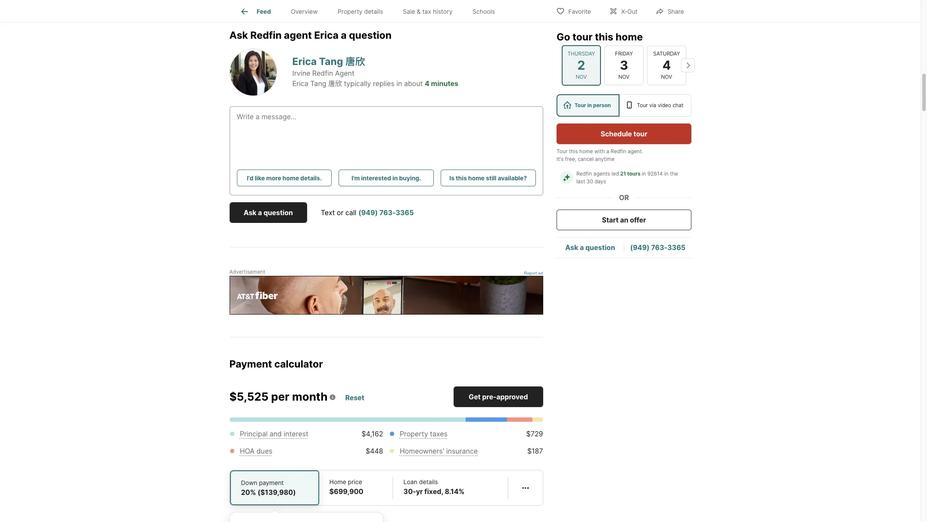 Task type: describe. For each thing, give the bounding box(es) containing it.
replies
[[373, 79, 394, 88]]

in inside i'm interested in buying. button
[[392, 174, 398, 182]]

erica tang 唐欣 irvine redfin agent erica tang 唐欣 typically replies in about 4 minutes
[[292, 56, 458, 88]]

schools tab
[[462, 1, 505, 22]]

get pre-approved
[[469, 393, 528, 402]]

call
[[345, 208, 356, 217]]

erica tang 唐欣 link
[[292, 56, 365, 68]]

month
[[292, 390, 328, 404]]

share button
[[648, 2, 691, 20]]

overview tab
[[281, 1, 328, 22]]

21
[[620, 171, 626, 177]]

0 vertical spatial this
[[595, 31, 613, 43]]

tours
[[627, 171, 640, 177]]

2 horizontal spatial question
[[585, 244, 615, 252]]

report ad button
[[524, 271, 543, 277]]

approved
[[496, 393, 528, 402]]

30-
[[403, 488, 416, 496]]

friday
[[615, 50, 633, 57]]

sale & tax history tab
[[393, 1, 462, 22]]

overview
[[291, 8, 318, 15]]

30
[[586, 178, 593, 185]]

report
[[524, 271, 537, 276]]

thursday 2 nov
[[567, 50, 595, 80]]

a inside button
[[258, 208, 262, 217]]

advertisement
[[229, 269, 265, 275]]

1 vertical spatial tang
[[310, 79, 326, 88]]

agent.
[[627, 148, 643, 155]]

start an offer button
[[556, 210, 691, 230]]

saturday
[[653, 50, 680, 57]]

redfin agents led 21 tours in 92614
[[576, 171, 663, 177]]

loan details 30-yr fixed, 8.14%
[[403, 479, 465, 496]]

is this home still available? button
[[441, 170, 536, 186]]

in inside in the last 30 days
[[664, 171, 668, 177]]

share
[[668, 8, 684, 15]]

anytime
[[595, 156, 614, 162]]

0 vertical spatial erica
[[314, 29, 339, 41]]

loan
[[403, 479, 417, 486]]

0 horizontal spatial 763-
[[379, 208, 396, 217]]

agents
[[593, 171, 610, 177]]

free,
[[565, 156, 576, 162]]

available?
[[498, 174, 527, 182]]

sale
[[403, 8, 415, 15]]

tour this home with a redfin agent.
[[556, 148, 643, 155]]

fixed,
[[424, 488, 443, 496]]

feed
[[257, 8, 271, 15]]

text
[[321, 208, 335, 217]]

0 horizontal spatial 3365
[[396, 208, 414, 217]]

nov for 3
[[618, 74, 629, 80]]

0 horizontal spatial (949) 763-3365 link
[[358, 208, 414, 217]]

friday 3 nov
[[615, 50, 633, 80]]

i'd like more home details. button
[[237, 170, 332, 186]]

sale & tax history
[[403, 8, 453, 15]]

go
[[556, 31, 570, 43]]

with
[[594, 148, 605, 155]]

this for a
[[569, 148, 578, 155]]

yr
[[416, 488, 423, 496]]

x-out
[[621, 8, 637, 15]]

1 horizontal spatial 唐欣
[[345, 56, 365, 68]]

tour for tour this home with a redfin agent.
[[556, 148, 567, 155]]

x-
[[621, 8, 627, 15]]

start
[[602, 216, 618, 224]]

payment
[[229, 358, 272, 370]]

ask inside button
[[244, 208, 256, 217]]

agent
[[335, 69, 354, 78]]

(949) 763-3365
[[630, 244, 685, 252]]

$448
[[366, 447, 383, 456]]

pre-
[[482, 393, 496, 402]]

favorite
[[568, 8, 591, 15]]

0 vertical spatial ask
[[229, 29, 248, 41]]

1 vertical spatial 3365
[[667, 244, 685, 252]]

home inside button
[[283, 174, 299, 182]]

3
[[620, 58, 628, 73]]

still
[[486, 174, 496, 182]]

get
[[469, 393, 481, 402]]

property for property details
[[338, 8, 362, 15]]

0 horizontal spatial 唐欣
[[328, 79, 342, 88]]

or
[[619, 193, 629, 202]]

cancel
[[578, 156, 593, 162]]

property details
[[338, 8, 383, 15]]

text or call (949) 763-3365
[[321, 208, 414, 217]]

tour for go
[[572, 31, 592, 43]]

video
[[658, 102, 671, 109]]

tour via video chat
[[637, 102, 683, 109]]

taxes
[[430, 430, 448, 439]]

2 vertical spatial erica
[[292, 79, 308, 88]]

history
[[433, 8, 453, 15]]

thursday
[[567, 50, 595, 57]]

1 horizontal spatial 763-
[[651, 244, 667, 252]]

tour for schedule
[[633, 130, 647, 138]]

more
[[266, 174, 281, 182]]

home inside "button"
[[468, 174, 485, 182]]

2
[[577, 58, 585, 73]]

home up friday
[[615, 31, 643, 43]]

get pre-approved button
[[454, 387, 543, 408]]

out
[[627, 8, 637, 15]]

i'm interested in buying.
[[351, 174, 421, 182]]

schedule
[[600, 130, 632, 138]]

the
[[670, 171, 678, 177]]

i'd like more home details.
[[247, 174, 322, 182]]

question inside button
[[263, 208, 293, 217]]



Task type: vqa. For each thing, say whether or not it's contained in the screenshot.
'Types'
no



Task type: locate. For each thing, give the bounding box(es) containing it.
1 vertical spatial details
[[419, 479, 438, 486]]

nov down 2
[[576, 74, 587, 80]]

ad
[[538, 271, 543, 276]]

0 vertical spatial (949)
[[358, 208, 378, 217]]

details for loan details 30-yr fixed, 8.14%
[[419, 479, 438, 486]]

favorite button
[[549, 2, 598, 20]]

1 nov from the left
[[576, 74, 587, 80]]

reset
[[345, 394, 364, 402]]

property details tab
[[328, 1, 393, 22]]

in left 'buying.'
[[392, 174, 398, 182]]

$187
[[527, 447, 543, 456]]

2 horizontal spatial tour
[[637, 102, 648, 109]]

tang down irvine
[[310, 79, 326, 88]]

1 horizontal spatial details
[[419, 479, 438, 486]]

None button
[[562, 45, 601, 86], [604, 46, 643, 85], [647, 46, 686, 85], [562, 45, 601, 86], [604, 46, 643, 85], [647, 46, 686, 85]]

question down start
[[585, 244, 615, 252]]

1 vertical spatial erica
[[292, 56, 317, 68]]

home
[[615, 31, 643, 43], [579, 148, 593, 155], [283, 174, 299, 182], [468, 174, 485, 182]]

in left "person"
[[587, 102, 592, 109]]

calculator
[[274, 358, 323, 370]]

i'm interested in buying. button
[[339, 170, 434, 186]]

$699,900
[[329, 488, 363, 496]]

in left about
[[396, 79, 402, 88]]

principal
[[240, 430, 268, 439]]

20%
[[241, 489, 256, 497]]

0 vertical spatial tour
[[572, 31, 592, 43]]

an
[[620, 216, 628, 224]]

question down the property details tab
[[349, 29, 392, 41]]

1 vertical spatial 763-
[[651, 244, 667, 252]]

ask a question down more
[[244, 208, 293, 217]]

0 vertical spatial question
[[349, 29, 392, 41]]

nov down 3
[[618, 74, 629, 80]]

tour inside option
[[574, 102, 586, 109]]

2 vertical spatial question
[[585, 244, 615, 252]]

nov inside the thursday 2 nov
[[576, 74, 587, 80]]

erica up erica tang 唐欣 link at the top
[[314, 29, 339, 41]]

1 horizontal spatial tour
[[633, 130, 647, 138]]

redfin up anytime
[[610, 148, 626, 155]]

0 vertical spatial 763-
[[379, 208, 396, 217]]

home
[[329, 479, 346, 486]]

property
[[338, 8, 362, 15], [400, 430, 428, 439]]

nov for 2
[[576, 74, 587, 80]]

tour up it's
[[556, 148, 567, 155]]

1 vertical spatial (949)
[[630, 244, 649, 252]]

this right is
[[456, 174, 467, 182]]

property for property taxes
[[400, 430, 428, 439]]

1 vertical spatial this
[[569, 148, 578, 155]]

principal and interest link
[[240, 430, 308, 439]]

0 horizontal spatial tour
[[556, 148, 567, 155]]

0 horizontal spatial ask a question
[[244, 208, 293, 217]]

tour for tour in person
[[574, 102, 586, 109]]

insurance
[[446, 447, 478, 456]]

ad region
[[229, 276, 543, 315]]

4 right about
[[425, 79, 429, 88]]

offer
[[630, 216, 646, 224]]

hoa dues
[[240, 447, 272, 456]]

2 nov from the left
[[618, 74, 629, 80]]

tooltip
[[229, 506, 543, 523]]

person
[[593, 102, 611, 109]]

1 horizontal spatial this
[[569, 148, 578, 155]]

1 horizontal spatial (949) 763-3365 link
[[630, 244, 685, 252]]

i'd
[[247, 174, 253, 182]]

$4,162
[[362, 430, 383, 439]]

1 horizontal spatial 4
[[662, 58, 671, 73]]

principal and interest
[[240, 430, 308, 439]]

home right more
[[283, 174, 299, 182]]

nov down saturday
[[661, 74, 672, 80]]

2 vertical spatial ask
[[565, 244, 578, 252]]

唐欣 up agent
[[345, 56, 365, 68]]

tour left the via
[[637, 102, 648, 109]]

in the last 30 days
[[576, 171, 679, 185]]

homeowners' insurance
[[400, 447, 478, 456]]

ask redfin agent erica a question
[[229, 29, 392, 41]]

details inside tab
[[364, 8, 383, 15]]

0 horizontal spatial property
[[338, 8, 362, 15]]

redfin
[[250, 29, 282, 41], [312, 69, 333, 78], [610, 148, 626, 155], [576, 171, 592, 177]]

details.
[[300, 174, 322, 182]]

x-out button
[[602, 2, 645, 20]]

tour via video chat option
[[619, 94, 691, 117]]

0 vertical spatial property
[[338, 8, 362, 15]]

tour left "person"
[[574, 102, 586, 109]]

i'm
[[351, 174, 360, 182]]

0 vertical spatial tang
[[319, 56, 343, 68]]

1 vertical spatial ask
[[244, 208, 256, 217]]

in inside tour in person option
[[587, 102, 592, 109]]

4 inside erica tang 唐欣 irvine redfin agent erica tang 唐欣 typically replies in about 4 minutes
[[425, 79, 429, 88]]

agent
[[284, 29, 312, 41]]

Write a message... text field
[[237, 111, 536, 142]]

property taxes link
[[400, 430, 448, 439]]

redfin down feed at the top left of page
[[250, 29, 282, 41]]

home price $699,900
[[329, 479, 363, 496]]

saturday 4 nov
[[653, 50, 680, 80]]

ask a question inside button
[[244, 208, 293, 217]]

3 nov from the left
[[661, 74, 672, 80]]

buying.
[[399, 174, 421, 182]]

tour in person option
[[556, 94, 619, 117]]

days
[[594, 178, 606, 185]]

down payment 20% ($139,980)
[[241, 480, 296, 497]]

1 vertical spatial tour
[[633, 130, 647, 138]]

0 horizontal spatial (949)
[[358, 208, 378, 217]]

list box
[[556, 94, 691, 117]]

chat
[[672, 102, 683, 109]]

details for property details
[[364, 8, 383, 15]]

nov inside saturday 4 nov
[[661, 74, 672, 80]]

next image
[[681, 59, 695, 72]]

this up free,
[[569, 148, 578, 155]]

tab list containing feed
[[229, 0, 512, 22]]

0 horizontal spatial question
[[263, 208, 293, 217]]

nov inside 'friday 3 nov'
[[618, 74, 629, 80]]

details up fixed,
[[419, 479, 438, 486]]

0 vertical spatial 唐欣
[[345, 56, 365, 68]]

2 vertical spatial this
[[456, 174, 467, 182]]

1 vertical spatial question
[[263, 208, 293, 217]]

tang up agent
[[319, 56, 343, 68]]

last
[[576, 178, 585, 185]]

tour inside option
[[637, 102, 648, 109]]

0 horizontal spatial nov
[[576, 74, 587, 80]]

ask a question button
[[229, 202, 307, 223]]

1 horizontal spatial 3365
[[667, 244, 685, 252]]

in right tours
[[642, 171, 646, 177]]

per
[[271, 390, 289, 404]]

1 horizontal spatial ask a question
[[565, 244, 615, 252]]

hoa
[[240, 447, 255, 456]]

1 vertical spatial 4
[[425, 79, 429, 88]]

92614
[[647, 171, 663, 177]]

$5,525 per month
[[229, 390, 328, 404]]

tour up thursday on the top of page
[[572, 31, 592, 43]]

schedule tour button
[[556, 124, 691, 144]]

0 vertical spatial 4
[[662, 58, 671, 73]]

reset button
[[345, 390, 365, 406]]

property inside tab
[[338, 8, 362, 15]]

&
[[417, 8, 421, 15]]

in inside erica tang 唐欣 irvine redfin agent erica tang 唐欣 typically replies in about 4 minutes
[[396, 79, 402, 88]]

go tour this home
[[556, 31, 643, 43]]

it's
[[556, 156, 563, 162]]

redfin inside erica tang 唐欣 irvine redfin agent erica tang 唐欣 typically replies in about 4 minutes
[[312, 69, 333, 78]]

8.14%
[[445, 488, 465, 496]]

ask
[[229, 29, 248, 41], [244, 208, 256, 217], [565, 244, 578, 252]]

interest
[[284, 430, 308, 439]]

price
[[348, 479, 362, 486]]

typically
[[344, 79, 371, 88]]

2 horizontal spatial this
[[595, 31, 613, 43]]

ask a question down start
[[565, 244, 615, 252]]

1 vertical spatial property
[[400, 430, 428, 439]]

0 vertical spatial details
[[364, 8, 383, 15]]

report ad
[[524, 271, 543, 276]]

nov for 4
[[661, 74, 672, 80]]

1 horizontal spatial tour
[[574, 102, 586, 109]]

interested
[[361, 174, 391, 182]]

(949) 763-3365 link down i'm interested in buying.
[[358, 208, 414, 217]]

feed link
[[239, 6, 271, 17]]

hoa dues link
[[240, 447, 272, 456]]

redfin down erica tang 唐欣 link at the top
[[312, 69, 333, 78]]

1 vertical spatial 唐欣
[[328, 79, 342, 88]]

home up cancel
[[579, 148, 593, 155]]

is
[[449, 174, 454, 182]]

tour up agent.
[[633, 130, 647, 138]]

via
[[649, 102, 656, 109]]

in left the
[[664, 171, 668, 177]]

0 horizontal spatial 4
[[425, 79, 429, 88]]

1 vertical spatial (949) 763-3365 link
[[630, 244, 685, 252]]

0 vertical spatial 3365
[[396, 208, 414, 217]]

redfin up last
[[576, 171, 592, 177]]

4 down saturday
[[662, 58, 671, 73]]

tour for tour via video chat
[[637, 102, 648, 109]]

1 horizontal spatial (949)
[[630, 244, 649, 252]]

this for available?
[[456, 174, 467, 182]]

details left sale
[[364, 8, 383, 15]]

tab list
[[229, 0, 512, 22]]

property taxes
[[400, 430, 448, 439]]

this inside "button"
[[456, 174, 467, 182]]

irvine redfin agenterica tang 唐欣 image
[[229, 49, 277, 96]]

question down more
[[263, 208, 293, 217]]

(949) right call
[[358, 208, 378, 217]]

schedule tour
[[600, 130, 647, 138]]

0 vertical spatial ask a question
[[244, 208, 293, 217]]

0 horizontal spatial tour
[[572, 31, 592, 43]]

1 horizontal spatial nov
[[618, 74, 629, 80]]

0 horizontal spatial details
[[364, 8, 383, 15]]

like
[[255, 174, 265, 182]]

this up thursday on the top of page
[[595, 31, 613, 43]]

1 vertical spatial ask a question
[[565, 244, 615, 252]]

唐欣 down agent
[[328, 79, 342, 88]]

home left still
[[468, 174, 485, 182]]

4 inside saturday 4 nov
[[662, 58, 671, 73]]

0 horizontal spatial this
[[456, 174, 467, 182]]

1 horizontal spatial question
[[349, 29, 392, 41]]

(949) 763-3365 link down offer
[[630, 244, 685, 252]]

homeowners' insurance link
[[400, 447, 478, 456]]

0 vertical spatial (949) 763-3365 link
[[358, 208, 414, 217]]

in
[[396, 79, 402, 88], [587, 102, 592, 109], [642, 171, 646, 177], [664, 171, 668, 177], [392, 174, 398, 182]]

tang
[[319, 56, 343, 68], [310, 79, 326, 88]]

details inside loan details 30-yr fixed, 8.14%
[[419, 479, 438, 486]]

erica down irvine
[[292, 79, 308, 88]]

(949) down offer
[[630, 244, 649, 252]]

1 horizontal spatial property
[[400, 430, 428, 439]]

payment
[[259, 480, 284, 487]]

it's free, cancel anytime
[[556, 156, 614, 162]]

tour inside button
[[633, 130, 647, 138]]

list box containing tour in person
[[556, 94, 691, 117]]

erica up irvine
[[292, 56, 317, 68]]

2 horizontal spatial nov
[[661, 74, 672, 80]]

is this home still available?
[[449, 174, 527, 182]]



